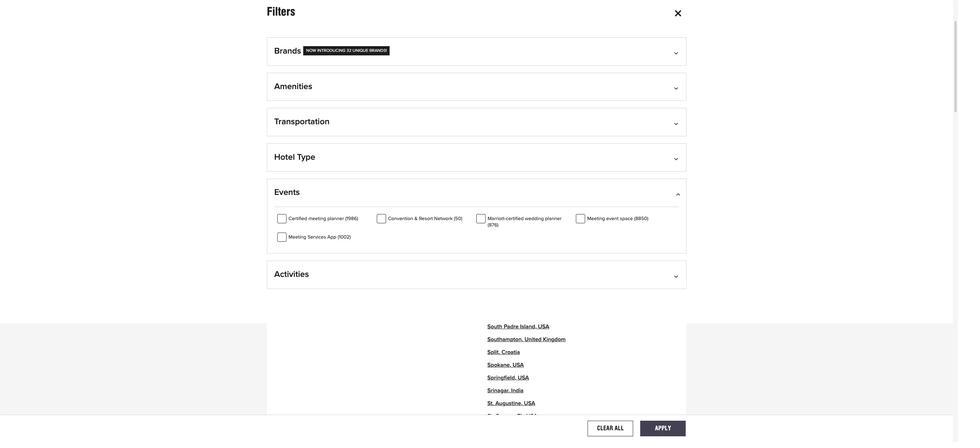 Task type: vqa. For each thing, say whether or not it's contained in the screenshot.
N
no



Task type: locate. For each thing, give the bounding box(es) containing it.
meeting for meeting event space (8850)
[[587, 217, 605, 221]]

spokane,
[[487, 363, 511, 369]]

skopje,
[[487, 222, 506, 228]]

clear
[[597, 425, 613, 432]]

usa
[[515, 171, 527, 177], [511, 248, 522, 253], [538, 324, 549, 330], [513, 363, 524, 369], [518, 376, 529, 381], [524, 401, 535, 407], [526, 414, 537, 420]]

unique
[[353, 49, 368, 53]]

st. for st. george, fl, usa
[[487, 414, 494, 420]]

convention
[[388, 217, 413, 221]]

apply
[[655, 425, 671, 432]]

event
[[606, 217, 619, 221]]

type
[[297, 153, 315, 162]]

hotel type heading
[[274, 152, 679, 172]]

brands!
[[369, 49, 387, 53]]

usa right city,
[[515, 171, 527, 177]]

arrow down image inside activities heading
[[675, 273, 679, 279]]

city,
[[503, 171, 514, 177]]

arrow down image inside amenities heading
[[675, 85, 679, 91]]

introducing
[[317, 49, 346, 53]]

events heading
[[274, 188, 679, 207]]

croatia
[[502, 350, 520, 356]]

brands now introducing 32 unique brands!
[[274, 47, 387, 55]]

st. george, fl, usa link
[[487, 414, 537, 420]]

split,
[[487, 350, 500, 356]]

st.
[[487, 401, 494, 407], [487, 414, 494, 420]]

(8850)
[[634, 217, 649, 221]]

planner
[[327, 217, 344, 221], [545, 217, 562, 221]]

1 horizontal spatial meeting
[[587, 217, 605, 221]]

sopot, poland link
[[487, 260, 523, 266]]

arrow down image
[[675, 50, 679, 55], [675, 121, 679, 126]]

arrow down image inside hotel type heading
[[675, 156, 679, 162]]

1 horizontal spatial planner
[[545, 217, 562, 221]]

2 arrow down image from the top
[[675, 121, 679, 126]]

1 arrow down image from the top
[[675, 85, 679, 91]]

filters
[[267, 5, 295, 18]]

(876)
[[488, 223, 499, 228]]

united
[[525, 337, 542, 343]]

usa right fl,
[[526, 414, 537, 420]]

south padre island, usa link
[[487, 324, 549, 330]]

sioux
[[487, 171, 502, 177]]

1 vertical spatial st.
[[487, 414, 494, 420]]

poland
[[505, 260, 523, 266]]

1 arrow down image from the top
[[675, 50, 679, 55]]

1 vertical spatial arrow down image
[[675, 121, 679, 126]]

0 vertical spatial arrow down image
[[675, 85, 679, 91]]

southampton, united kingdom link
[[487, 337, 566, 343]]

resort
[[419, 217, 433, 221]]

3 arrow down image from the top
[[675, 273, 679, 279]]

usa down croatia
[[513, 363, 524, 369]]

clear all
[[597, 425, 624, 432]]

1 vertical spatial arrow down image
[[675, 156, 679, 162]]

st. down srinagar,
[[487, 401, 494, 407]]

hotel type
[[274, 153, 315, 162]]

srinagar, india link
[[487, 388, 524, 394]]

planner left (1986)
[[327, 217, 344, 221]]

0 horizontal spatial meeting
[[289, 235, 306, 240]]

meeting
[[587, 217, 605, 221], [289, 235, 306, 240]]

1 planner from the left
[[327, 217, 344, 221]]

now
[[306, 49, 316, 53]]

2 st. from the top
[[487, 414, 494, 420]]

0 vertical spatial arrow down image
[[675, 50, 679, 55]]

clear all button
[[588, 421, 633, 437]]

certified
[[289, 217, 307, 221]]

0 vertical spatial meeting
[[587, 217, 605, 221]]

0 vertical spatial st.
[[487, 401, 494, 407]]

certified
[[506, 217, 524, 221]]

transportation heading
[[274, 117, 679, 136]]

0 horizontal spatial planner
[[327, 217, 344, 221]]

skopje, macedonia
[[487, 222, 536, 228]]

services
[[308, 235, 326, 240]]

augustine,
[[495, 401, 523, 407]]

marriott-
[[488, 217, 506, 221]]

meeting down certified
[[289, 235, 306, 240]]

meeting left event
[[587, 217, 605, 221]]

1 vertical spatial meeting
[[289, 235, 306, 240]]

2 vertical spatial arrow down image
[[675, 273, 679, 279]]

2 arrow down image from the top
[[675, 156, 679, 162]]

network
[[434, 217, 453, 221]]

india
[[511, 388, 524, 394]]

certified meeting planner (1986)
[[289, 217, 358, 221]]

planner right 'wedding'
[[545, 217, 562, 221]]

arrow down image inside transportation heading
[[675, 121, 679, 126]]

activities
[[274, 271, 309, 279]]

st. left george,
[[487, 414, 494, 420]]

george,
[[495, 414, 516, 420]]

south
[[487, 324, 502, 330]]

2 planner from the left
[[545, 217, 562, 221]]

brands heading
[[274, 46, 679, 65]]

arrow down image
[[675, 85, 679, 91], [675, 156, 679, 162], [675, 273, 679, 279]]

1 st. from the top
[[487, 401, 494, 407]]

springfield,
[[487, 376, 516, 381]]

(1986)
[[345, 217, 358, 221]]



Task type: describe. For each thing, give the bounding box(es) containing it.
(1002)
[[338, 235, 351, 240]]

sioux city, usa
[[487, 171, 527, 177]]

usa up india
[[518, 376, 529, 381]]

usa up fl,
[[524, 401, 535, 407]]

macedonia
[[508, 222, 536, 228]]

arrow down image for activities
[[675, 273, 679, 279]]

skopje, macedonia link
[[487, 222, 536, 228]]

kingdom
[[543, 337, 566, 343]]

amenities
[[274, 82, 312, 91]]

st. augustine, usa link
[[487, 401, 535, 407]]

events
[[274, 189, 300, 197]]

arrow up image
[[675, 191, 679, 197]]

planner inside marriott-certified wedding planner (876)
[[545, 217, 562, 221]]

convention & resort network (50)
[[388, 217, 462, 221]]

padre
[[504, 324, 519, 330]]

springfield, usa link
[[487, 376, 529, 381]]

&
[[414, 217, 418, 221]]

meeting event space (8850)
[[587, 217, 649, 221]]

activities heading
[[274, 270, 679, 289]]

tunisia
[[509, 286, 526, 292]]

meeting
[[308, 217, 326, 221]]

springfield, usa
[[487, 376, 529, 381]]

island,
[[520, 324, 537, 330]]

srinagar, india
[[487, 388, 524, 394]]

arrow down image inside brands heading
[[675, 50, 679, 55]]

fl,
[[517, 414, 525, 420]]

sonoma,
[[487, 248, 510, 253]]

apply button
[[640, 421, 686, 437]]

spokane, usa
[[487, 363, 524, 369]]

sousse,
[[487, 286, 507, 292]]

split, croatia
[[487, 350, 520, 356]]

32
[[347, 49, 352, 53]]

usa up poland
[[511, 248, 522, 253]]

sopot, poland
[[487, 260, 523, 266]]

transportation
[[274, 118, 330, 126]]

spokane, usa link
[[487, 363, 524, 369]]

meeting services app (1002)
[[289, 235, 351, 240]]

st. george, fl, usa
[[487, 414, 537, 420]]

st. for st. augustine, usa
[[487, 401, 494, 407]]

marriott-certified wedding planner (876)
[[488, 217, 562, 228]]

southampton,
[[487, 337, 523, 343]]

sioux city, usa link
[[487, 171, 527, 177]]

sopot,
[[487, 260, 504, 266]]

arrow down image for amenities
[[675, 85, 679, 91]]

meeting for meeting services app (1002)
[[289, 235, 306, 240]]

sousse, tunisia
[[487, 286, 526, 292]]

brands
[[274, 47, 301, 55]]

srinagar,
[[487, 388, 510, 394]]

app
[[327, 235, 336, 240]]

space
[[620, 217, 633, 221]]

usa right the island,
[[538, 324, 549, 330]]

st. augustine, usa
[[487, 401, 535, 407]]

arrow down image for hotel type
[[675, 156, 679, 162]]

amenities heading
[[274, 82, 679, 101]]

sonoma, usa
[[487, 248, 522, 253]]

sousse, tunisia link
[[487, 286, 526, 292]]

wedding
[[525, 217, 544, 221]]

southampton, united kingdom
[[487, 337, 566, 343]]

hotel
[[274, 153, 295, 162]]

south padre island, usa
[[487, 324, 549, 330]]

(50)
[[454, 217, 462, 221]]

split, croatia link
[[487, 350, 520, 356]]

all
[[615, 425, 624, 432]]



